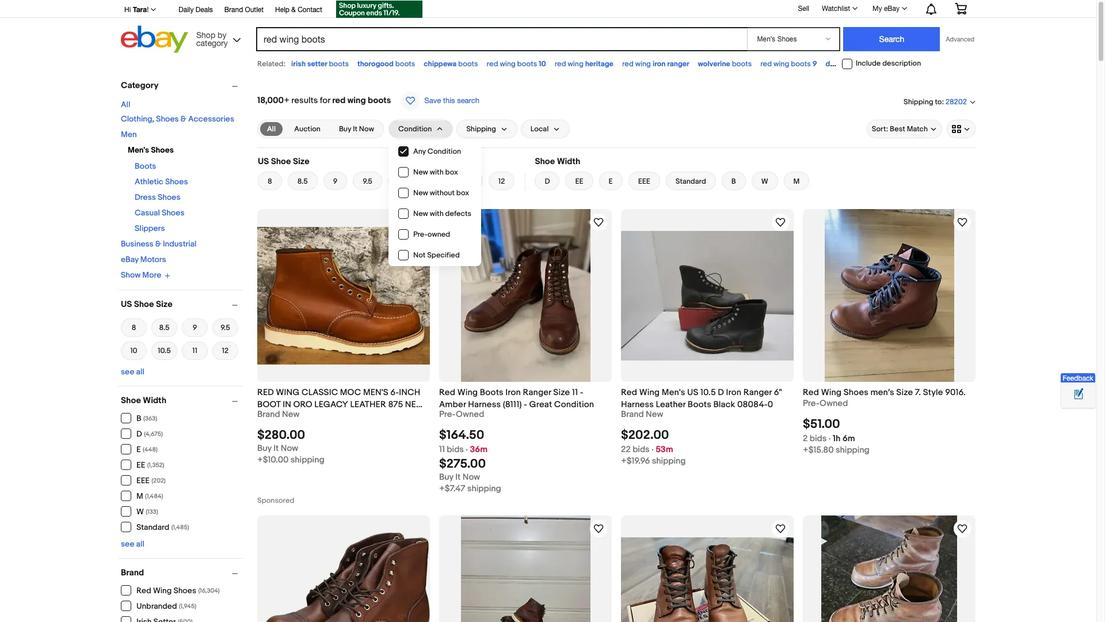 Task type: describe. For each thing, give the bounding box(es) containing it.
ranger inside the red wing men's us 10.5 d iron ranger 6" harness leather boots black 08084-0 brand new
[[744, 387, 772, 398]]

b for b
[[732, 177, 736, 186]]

shoes up boots link
[[151, 145, 174, 155]]

watchlist link
[[816, 2, 863, 16]]

d for d
[[545, 177, 550, 186]]

eee (202)
[[137, 476, 166, 486]]

0 horizontal spatial 10.5
[[158, 346, 171, 355]]

boots right setter
[[329, 59, 349, 69]]

shoe up d link on the top
[[535, 156, 555, 167]]

my
[[873, 5, 883, 13]]

0 horizontal spatial width
[[143, 395, 166, 406]]

category button
[[121, 80, 243, 91]]

d inside the red wing men's us 10.5 d iron ranger 6" harness leather boots black 08084-0 brand new
[[718, 387, 725, 398]]

see all button for us
[[121, 367, 145, 376]]

any condition
[[413, 147, 461, 156]]

main content containing $51.00
[[253, 75, 981, 622]]

10.5 link
[[151, 340, 177, 361]]

help & contact
[[275, 6, 322, 14]]

men's inside the red wing men's us 10.5 d iron ranger 6" harness leather boots black 08084-0 brand new
[[662, 387, 686, 398]]

sort: best match button
[[867, 120, 943, 138]]

athletic shoes link
[[135, 177, 188, 187]]

(4,675)
[[144, 430, 163, 438]]

men's
[[871, 387, 895, 398]]

boots right danner
[[851, 59, 871, 69]]

buy it now
[[339, 124, 374, 134]]

red for red wing iron ranger
[[623, 59, 634, 69]]

danner boots
[[826, 59, 871, 69]]

(16,304)
[[198, 587, 220, 594]]

all for width
[[136, 539, 145, 549]]

shop by category button
[[191, 26, 243, 50]]

1 vertical spatial 10 link
[[121, 340, 147, 361]]

1 horizontal spatial buy
[[339, 124, 351, 134]]

new inside the red wing men's us 10.5 d iron ranger 6" harness leather boots black 08084-0 brand new
[[646, 409, 664, 420]]

(1,352)
[[147, 461, 164, 469]]

2
[[803, 433, 808, 444]]

· for $275.00
[[466, 444, 468, 455]]

none submit inside shop by category banner
[[844, 27, 941, 51]]

condition inside red wing boots iron ranger size 11  - amber harness (8111) - great condition pre-owned
[[555, 399, 594, 410]]

pre- inside red wing boots iron ranger size 11  - amber harness (8111) - great condition pre-owned
[[439, 409, 456, 420]]

0 horizontal spatial all
[[121, 100, 130, 109]]

buy inside $280.00 buy it now +$10.00 shipping
[[257, 443, 272, 454]]

b for b (363)
[[137, 414, 141, 423]]

legacy
[[315, 399, 349, 410]]

shipping to : 28202
[[904, 97, 968, 107]]

new for new with box
[[413, 168, 428, 177]]

11 inside $164.50 11 bids · 36m $275.00 buy it now +$7.47 shipping
[[439, 444, 445, 455]]

with for box
[[430, 168, 444, 177]]

athletic
[[135, 177, 163, 187]]

casual
[[135, 208, 160, 218]]

shoe width button
[[121, 395, 243, 406]]

red wing shoes men's size 7. style 9016. link
[[803, 386, 976, 399]]

0 vertical spatial 8.5
[[298, 177, 308, 186]]

see all button for shoe
[[121, 539, 145, 549]]

$275.00
[[439, 457, 486, 472]]

1 horizontal spatial 9.5 link
[[353, 172, 382, 190]]

any condition link
[[389, 141, 481, 162]]

shoe up b (363) on the left
[[121, 395, 141, 406]]

watchlist
[[822, 5, 851, 13]]

1 vertical spatial 12 link
[[213, 340, 238, 361]]

0 vertical spatial men's
[[128, 145, 149, 155]]

see all for us
[[121, 367, 145, 376]]

$51.00 2 bids · 1h 6m +$15.80 shipping
[[803, 417, 870, 456]]

0 vertical spatial 9.5
[[363, 177, 373, 186]]

pre- inside red wing shoes men's size 7. style 9016. pre-owned
[[803, 398, 820, 409]]

boot
[[257, 399, 281, 410]]

2 horizontal spatial 9
[[813, 59, 818, 69]]

ebay inside business & industrial ebay motors
[[121, 255, 139, 264]]

wing for $164.50
[[458, 387, 478, 398]]

m for m
[[794, 177, 800, 186]]

watch red wing men's us 10.5 d iron ranger 6" harness leather boots black 08084-0 image
[[774, 215, 788, 229]]

listing options selector. gallery view selected. image
[[953, 124, 971, 134]]

new without box
[[413, 188, 469, 198]]

bids for $51.00
[[810, 433, 827, 444]]

search
[[457, 96, 480, 105]]

red wing shoes men's size 7. style 9016. pre-owned
[[803, 387, 966, 409]]

help & contact link
[[275, 4, 322, 17]]

(1,945)
[[179, 602, 196, 610]]

brand outlet
[[225, 6, 264, 14]]

0 horizontal spatial 8 link
[[121, 317, 147, 338]]

contact
[[298, 6, 322, 14]]

0 horizontal spatial all link
[[121, 100, 130, 109]]

shoes down dress shoes link
[[162, 208, 185, 218]]

local button
[[521, 120, 570, 138]]

b link
[[722, 172, 746, 190]]

1 horizontal spatial 8
[[268, 177, 272, 186]]

condition button
[[389, 120, 453, 138]]

0 vertical spatial 10
[[539, 59, 546, 69]]

now inside $164.50 11 bids · 36m $275.00 buy it now +$7.47 shipping
[[463, 472, 480, 483]]

daily deals link
[[179, 4, 213, 17]]

0 horizontal spatial 10
[[130, 346, 137, 355]]

ebay motors link
[[121, 255, 166, 264]]

$280.00
[[257, 428, 305, 443]]

boots right chippewa
[[458, 59, 478, 69]]

thorogood boots
[[358, 59, 415, 69]]

boots left danner
[[791, 59, 811, 69]]

any
[[413, 147, 426, 156]]

shipping inside $51.00 2 bids · 1h 6m +$15.80 shipping
[[836, 445, 870, 456]]

red for red wing heritage
[[555, 59, 567, 69]]

11 link
[[182, 340, 208, 361]]

0 vertical spatial it
[[353, 124, 358, 134]]

include description
[[856, 59, 922, 68]]

0 horizontal spatial us
[[121, 299, 132, 310]]

unbranded (1,945)
[[137, 601, 196, 611]]

red wing heritage
[[555, 59, 614, 69]]

1 vertical spatial 12
[[222, 346, 229, 355]]

new with defects
[[413, 209, 472, 218]]

(202)
[[152, 477, 166, 484]]

motors
[[140, 255, 166, 264]]

us shoe size button
[[121, 299, 243, 310]]

irish setter boots
[[291, 59, 349, 69]]

description
[[883, 59, 922, 68]]

1 vertical spatial all link
[[260, 122, 283, 136]]

w for w (133)
[[137, 507, 144, 517]]

1 vertical spatial condition
[[428, 147, 461, 156]]

wing for red wing boots 9
[[774, 59, 790, 69]]

(448)
[[143, 446, 158, 453]]

harness for $202.00
[[621, 399, 654, 410]]

e link
[[599, 172, 623, 190]]

1 vertical spatial us shoe size
[[121, 299, 173, 310]]

$202.00
[[621, 428, 670, 443]]

bids for $202.00
[[633, 444, 650, 455]]

watch red wing 1907 heritage 6" classic moc toe boots size 12ee image
[[956, 522, 970, 536]]

classic
[[302, 387, 338, 398]]

shoe width inside main content
[[535, 156, 581, 167]]

red wing men's us 10.5 d iron ranger 6" harness leather boots black 08084-0 link
[[621, 386, 794, 410]]

my ebay link
[[867, 2, 913, 16]]

with for defects
[[430, 209, 444, 218]]

red wing boots iron ranger size 11  - amber harness (8111) - great condition heading
[[439, 387, 594, 410]]

9016.
[[946, 387, 966, 398]]

business
[[121, 239, 154, 249]]

it inside $164.50 11 bids · 36m $275.00 buy it now +$7.47 shipping
[[456, 472, 461, 483]]

new for new with defects
[[413, 209, 428, 218]]

10.5 inside the red wing men's us 10.5 d iron ranger 6" harness leather boots black 08084-0 brand new
[[701, 387, 716, 398]]

brand inside the red wing men's us 10.5 d iron ranger 6" harness leather boots black 08084-0 brand new
[[621, 409, 644, 420]]

red wing shoes men's size 7. style 9016. image
[[825, 209, 955, 382]]

show more button
[[121, 270, 171, 280]]

watch red wing shoes heritage classic moc 1907 boots | men size 10 ee - copper image
[[592, 522, 606, 536]]

ee for ee
[[576, 177, 584, 186]]

brand new
[[257, 409, 300, 420]]

red wing men's us 10.5 d iron ranger 6" harness leather boots black 08084-0 heading
[[621, 387, 783, 410]]

owned inside red wing boots iron ranger size 11  - amber harness (8111) - great condition pre-owned
[[456, 409, 485, 420]]

w (133)
[[137, 507, 158, 517]]

1 vertical spatial 9.5 link
[[213, 317, 238, 338]]

it inside $280.00 buy it now +$10.00 shipping
[[274, 443, 279, 454]]

red wing boots 10
[[487, 59, 546, 69]]

see for shoe
[[121, 539, 134, 549]]

wing up unbranded (1,945)
[[153, 586, 172, 596]]

w for w
[[762, 177, 769, 186]]

1 horizontal spatial width
[[557, 156, 581, 167]]

feedback
[[1063, 374, 1094, 382]]

e for e (448)
[[137, 445, 141, 454]]

e for e
[[609, 177, 613, 186]]

red wing classic moc men's 6-inch boot in oro legacy leather 875 new in box link
[[257, 386, 430, 422]]

boots right wolverine
[[732, 59, 752, 69]]

shop by category
[[196, 30, 228, 48]]

0 horizontal spatial 8.5 link
[[151, 317, 177, 338]]

all inside main content
[[267, 124, 276, 134]]

watch red wing boots iron ranger size 11  - amber harness (8111) - great condition image
[[592, 215, 606, 229]]

& for contact
[[292, 6, 296, 14]]

· for 6m
[[829, 433, 831, 444]]

1 horizontal spatial 10
[[398, 177, 405, 186]]

1 vertical spatial 8
[[132, 323, 136, 332]]

red wing men's us 10.5 d iron ranger 6" harness leather boots black 08084-0 image
[[621, 231, 794, 360]]

7.
[[916, 387, 922, 398]]

0 vertical spatial 12 link
[[489, 172, 515, 190]]

0 vertical spatial 8 link
[[258, 172, 282, 190]]

0 vertical spatial now
[[359, 124, 374, 134]]

0 vertical spatial 8.5 link
[[288, 172, 318, 190]]

53m
[[656, 444, 674, 455]]

e (448)
[[137, 445, 158, 454]]

condition inside dropdown button
[[399, 124, 432, 134]]

save this search button
[[398, 91, 483, 111]]

1 horizontal spatial us shoe size
[[258, 156, 310, 167]]

red wing shoes heritage classic moc 1907 boots | men size 10 ee - copper image
[[461, 516, 591, 622]]

defects
[[446, 209, 472, 218]]

36m
[[470, 444, 488, 455]]

9 for rightmost 9 link
[[333, 177, 338, 186]]

show more
[[121, 270, 161, 280]]

bids for $164.50
[[447, 444, 464, 455]]

shipping for shipping to : 28202
[[904, 97, 934, 106]]

6m
[[843, 433, 856, 444]]

thorogood
[[358, 59, 394, 69]]

boots down the search for anything text box
[[518, 59, 537, 69]]

eee for eee
[[639, 177, 651, 186]]

see for us
[[121, 367, 134, 376]]

& for industrial
[[155, 239, 161, 249]]

related:
[[257, 59, 286, 69]]

1 horizontal spatial -
[[580, 387, 584, 398]]

watch red wing heritage 9016 beckman boots 9.5d cigar featherstone leather. image
[[774, 522, 788, 536]]



Task type: vqa. For each thing, say whether or not it's contained in the screenshot.
R8 at the bottom left of the page
no



Task type: locate. For each thing, give the bounding box(es) containing it.
wing up "amber"
[[458, 387, 478, 398]]

shipping right "+$10.00"
[[291, 455, 325, 465]]

2 ranger from the left
[[744, 387, 772, 398]]

& up motors
[[155, 239, 161, 249]]

0 horizontal spatial 9
[[193, 323, 197, 332]]

men's up leather
[[662, 387, 686, 398]]

w inside w link
[[762, 177, 769, 186]]

1 iron from the left
[[506, 387, 521, 398]]

bids inside $51.00 2 bids · 1h 6m +$15.80 shipping
[[810, 433, 827, 444]]

men's up boots link
[[128, 145, 149, 155]]

1 horizontal spatial 9.5
[[363, 177, 373, 186]]

10 link down any
[[388, 172, 415, 190]]

1 vertical spatial 11
[[572, 387, 578, 398]]

red right for
[[332, 95, 346, 106]]

· for +$19.96
[[652, 444, 654, 455]]

1 vertical spatial &
[[181, 114, 187, 124]]

chippewa boots
[[424, 59, 478, 69]]

8.5
[[298, 177, 308, 186], [159, 323, 170, 332]]

12 left d link on the top
[[499, 177, 505, 186]]

1 vertical spatial men's
[[662, 387, 686, 398]]

$280.00 buy it now +$10.00 shipping
[[257, 428, 325, 465]]

see all button
[[121, 367, 145, 376], [121, 539, 145, 549]]

0 vertical spatial 10 link
[[388, 172, 415, 190]]

wing for red wing boots 10
[[500, 59, 516, 69]]

boots up (8111)
[[480, 387, 504, 398]]

10.5 left the "11" link
[[158, 346, 171, 355]]

w right the b link
[[762, 177, 769, 186]]

box for new without box
[[457, 188, 469, 198]]

sort:
[[872, 124, 889, 134]]

red for red wing boots 10
[[487, 59, 498, 69]]

shoe width up d link on the top
[[535, 156, 581, 167]]

now inside $280.00 buy it now +$10.00 shipping
[[281, 443, 298, 454]]

m inside 'link'
[[794, 177, 800, 186]]

business & industrial ebay motors
[[121, 239, 197, 264]]

1 vertical spatial ebay
[[121, 255, 139, 264]]

1 with from the top
[[430, 168, 444, 177]]

1 horizontal spatial standard
[[676, 177, 707, 186]]

with
[[430, 168, 444, 177], [430, 209, 444, 218]]

wing for $202.00
[[640, 387, 660, 398]]

0 horizontal spatial 9 link
[[182, 317, 208, 338]]

red wing boots 9
[[761, 59, 818, 69]]

now down 18,000 + results for red wing boots
[[359, 124, 374, 134]]

boots inside the red wing men's us 10.5 d iron ranger 6" harness leather boots black 08084-0 brand new
[[688, 399, 712, 410]]

1 ranger from the left
[[523, 387, 552, 398]]

9.5 link
[[353, 172, 382, 190], [213, 317, 238, 338]]

iron up black
[[727, 387, 742, 398]]

eee
[[639, 177, 651, 186], [137, 476, 150, 486]]

0 vertical spatial all
[[136, 367, 145, 376]]

owned
[[428, 230, 451, 239]]

to
[[936, 97, 942, 106]]

shoes inside red wing shoes men's size 7. style 9016. pre-owned
[[844, 387, 869, 398]]

1 horizontal spatial ee
[[576, 177, 584, 186]]

shipping inside $164.50 11 bids · 36m $275.00 buy it now +$7.47 shipping
[[468, 483, 501, 494]]

ranger up the 08084-
[[744, 387, 772, 398]]

10.5 up black
[[701, 387, 716, 398]]

width up (363)
[[143, 395, 166, 406]]

1 horizontal spatial 12 link
[[489, 172, 515, 190]]

it
[[353, 124, 358, 134], [274, 443, 279, 454], [456, 472, 461, 483]]

new
[[405, 399, 424, 410]]

1 vertical spatial -
[[524, 399, 528, 410]]

2 all from the top
[[136, 539, 145, 549]]

1 vertical spatial width
[[143, 395, 166, 406]]

not
[[413, 251, 426, 260]]

red inside red wing shoes men's size 7. style 9016. pre-owned
[[803, 387, 820, 398]]

2 iron from the left
[[727, 387, 742, 398]]

ee for ee (1,352)
[[137, 460, 145, 470]]

2 see all from the top
[[121, 539, 145, 549]]

bids inside $202.00 22 bids · 53m +$19.96 shipping
[[633, 444, 650, 455]]

0 vertical spatial &
[[292, 6, 296, 14]]

red wing classic moc men's 6-inch boot in oro legacy leather 875 new in box heading
[[257, 387, 424, 422]]

leather
[[656, 399, 686, 410]]

standard left the b link
[[676, 177, 707, 186]]

2 horizontal spatial &
[[292, 6, 296, 14]]

shoes up dress shoes link
[[165, 177, 188, 187]]

ranger inside red wing boots iron ranger size 11  - amber harness (8111) - great condition pre-owned
[[523, 387, 552, 398]]

in down the wing
[[283, 399, 291, 410]]

harness inside red wing boots iron ranger size 11  - amber harness (8111) - great condition pre-owned
[[468, 399, 501, 410]]

0 horizontal spatial in
[[257, 411, 266, 422]]

8.5 link down 'auction'
[[288, 172, 318, 190]]

harness left (8111)
[[468, 399, 501, 410]]

2 with from the top
[[430, 209, 444, 218]]

wing
[[276, 387, 300, 398]]

1 vertical spatial e
[[137, 445, 141, 454]]

& inside account navigation
[[292, 6, 296, 14]]

standard (1,485)
[[137, 522, 189, 532]]

875
[[388, 399, 403, 410]]

1 horizontal spatial 11
[[439, 444, 445, 455]]

2 vertical spatial 11
[[439, 444, 445, 455]]

owned up $51.00
[[820, 398, 849, 409]]

1 horizontal spatial now
[[359, 124, 374, 134]]

0 vertical spatial m
[[794, 177, 800, 186]]

now up "+$10.00"
[[281, 443, 298, 454]]

0 horizontal spatial shoe width
[[121, 395, 166, 406]]

$164.50 11 bids · 36m $275.00 buy it now +$7.47 shipping
[[439, 428, 501, 494]]

0 horizontal spatial standard
[[137, 522, 170, 532]]

wing left heritage
[[568, 59, 584, 69]]

1 horizontal spatial bids
[[633, 444, 650, 455]]

0 vertical spatial in
[[283, 399, 291, 410]]

red for red wing boots 9
[[761, 59, 772, 69]]

new without box link
[[389, 183, 481, 203]]

wing for $51.00
[[822, 387, 842, 398]]

0 horizontal spatial w
[[137, 507, 144, 517]]

red up "amber"
[[439, 387, 456, 398]]

eee inside main content
[[639, 177, 651, 186]]

0 vertical spatial with
[[430, 168, 444, 177]]

1 vertical spatial 8.5 link
[[151, 317, 177, 338]]

0 vertical spatial ebay
[[885, 5, 900, 13]]

1 all from the top
[[136, 367, 145, 376]]

None submit
[[844, 27, 941, 51]]

now
[[359, 124, 374, 134], [281, 443, 298, 454], [463, 472, 480, 483]]

9 link down buy it now link
[[324, 172, 347, 190]]

boots athletic shoes dress shoes casual shoes slippers
[[135, 161, 188, 233]]

9.5 down us shoe size 'dropdown button'
[[221, 323, 230, 332]]

boots up buy it now link
[[368, 95, 391, 106]]

w link
[[752, 172, 778, 190]]

18,000 + results for red wing boots
[[257, 95, 391, 106]]

8 link down the show
[[121, 317, 147, 338]]

buy it now link
[[332, 122, 381, 136]]

0 horizontal spatial 9.5 link
[[213, 317, 238, 338]]

1 horizontal spatial men's
[[662, 387, 686, 398]]

boots left black
[[688, 399, 712, 410]]

shoes down athletic shoes link
[[158, 192, 181, 202]]

0 vertical spatial e
[[609, 177, 613, 186]]

bids up +$19.96
[[633, 444, 650, 455]]

9.5 down buy it now link
[[363, 177, 373, 186]]

shipping inside "shipping to : 28202"
[[904, 97, 934, 106]]

1 horizontal spatial pre-
[[439, 409, 456, 420]]

shoe width up b (363) on the left
[[121, 395, 166, 406]]

$164.50
[[439, 428, 485, 443]]

1 horizontal spatial shoe width
[[535, 156, 581, 167]]

1 vertical spatial 9.5
[[221, 323, 230, 332]]

wing
[[458, 387, 478, 398], [640, 387, 660, 398], [822, 387, 842, 398], [153, 586, 172, 596]]

d left (4,675)
[[137, 429, 142, 439]]

m for m (1,484)
[[137, 491, 143, 501]]

boots inside red wing boots iron ranger size 11  - amber harness (8111) - great condition pre-owned
[[480, 387, 504, 398]]

· inside $202.00 22 bids · 53m +$19.96 shipping
[[652, 444, 654, 455]]

buy down 18,000 + results for red wing boots
[[339, 124, 351, 134]]

red up $202.00
[[621, 387, 638, 398]]

0 vertical spatial 10.5
[[158, 346, 171, 355]]

0 horizontal spatial 9.5
[[221, 323, 230, 332]]

2 see from the top
[[121, 539, 134, 549]]

owned inside red wing shoes men's size 7. style 9016. pre-owned
[[820, 398, 849, 409]]

8
[[268, 177, 272, 186], [132, 323, 136, 332]]

harness for $164.50
[[468, 399, 501, 410]]

0 vertical spatial d
[[545, 177, 550, 186]]

(363)
[[143, 415, 157, 422]]

red
[[439, 387, 456, 398], [621, 387, 638, 398], [803, 387, 820, 398], [137, 586, 151, 596]]

shoe down show more button
[[134, 299, 154, 310]]

& inside business & industrial ebay motors
[[155, 239, 161, 249]]

advanced link
[[941, 28, 975, 51]]

2 vertical spatial buy
[[439, 472, 454, 483]]

1 vertical spatial 8 link
[[121, 317, 147, 338]]

+$10.00
[[257, 455, 289, 465]]

shipping inside $202.00 22 bids · 53m +$19.96 shipping
[[652, 456, 686, 467]]

pre- up $51.00
[[803, 398, 820, 409]]

ee left e link
[[576, 177, 584, 186]]

danner
[[826, 59, 850, 69]]

shoes up "(1,945)"
[[174, 586, 196, 596]]

wing up leather
[[640, 387, 660, 398]]

heritage
[[586, 59, 614, 69]]

1 see all from the top
[[121, 367, 145, 376]]

+$19.96
[[621, 456, 650, 467]]

2 horizontal spatial ·
[[829, 433, 831, 444]]

9 for leftmost 9 link
[[193, 323, 197, 332]]

2 harness from the left
[[621, 399, 654, 410]]

2 vertical spatial condition
[[555, 399, 594, 410]]

get the coupon image
[[336, 1, 423, 18]]

2 horizontal spatial 10
[[539, 59, 546, 69]]

size inside red wing boots iron ranger size 11  - amber harness (8111) - great condition pre-owned
[[554, 387, 570, 398]]

eee for eee (202)
[[137, 476, 150, 486]]

sell link
[[793, 4, 815, 12]]

d
[[545, 177, 550, 186], [718, 387, 725, 398], [137, 429, 142, 439]]

shipping down 6m
[[836, 445, 870, 456]]

d up black
[[718, 387, 725, 398]]

ee inside main content
[[576, 177, 584, 186]]

1 vertical spatial see
[[121, 539, 134, 549]]

wing left iron
[[636, 59, 651, 69]]

outlet
[[245, 6, 264, 14]]

1 horizontal spatial all
[[267, 124, 276, 134]]

1 see all button from the top
[[121, 367, 145, 376]]

shoes left the men's
[[844, 387, 869, 398]]

box
[[268, 411, 286, 422]]

0 vertical spatial 9.5 link
[[353, 172, 382, 190]]

men's shoes
[[128, 145, 174, 155]]

all down the standard (1,485)
[[136, 539, 145, 549]]

main content
[[253, 75, 981, 622]]

sell
[[799, 4, 810, 12]]

brand inside 'link'
[[225, 6, 243, 14]]

1 vertical spatial now
[[281, 443, 298, 454]]

9 link
[[324, 172, 347, 190], [182, 317, 208, 338]]

shipping inside $280.00 buy it now +$10.00 shipping
[[291, 455, 325, 465]]

shipping inside dropdown button
[[467, 124, 496, 134]]

22
[[621, 444, 631, 455]]

8 link down all selected text field
[[258, 172, 282, 190]]

2 horizontal spatial bids
[[810, 433, 827, 444]]

1 vertical spatial eee
[[137, 476, 150, 486]]

Search for anything text field
[[258, 28, 746, 50]]

1 vertical spatial standard
[[137, 522, 170, 532]]

shoes inside clothing, shoes & accessories men
[[156, 114, 179, 124]]

match
[[907, 124, 928, 134]]

standard for standard
[[676, 177, 707, 186]]

account navigation
[[118, 0, 976, 20]]

red for $202.00
[[621, 387, 638, 398]]

daily deals
[[179, 6, 213, 14]]

eee left (202)
[[137, 476, 150, 486]]

8 down all selected text field
[[268, 177, 272, 186]]

1 harness from the left
[[468, 399, 501, 410]]

1h
[[833, 433, 841, 444]]

buy inside $164.50 11 bids · 36m $275.00 buy it now +$7.47 shipping
[[439, 472, 454, 483]]

1 horizontal spatial 9 link
[[324, 172, 347, 190]]

12 link right the "11" link
[[213, 340, 238, 361]]

ebay right my
[[885, 5, 900, 13]]

0 horizontal spatial d
[[137, 429, 142, 439]]

red down the search for anything text box
[[487, 59, 498, 69]]

pre-owned
[[413, 230, 451, 239]]

all for shoe
[[136, 367, 145, 376]]

2 horizontal spatial it
[[456, 472, 461, 483]]

red wing 1907 heritage 6" classic moc toe boots size 12ee image
[[822, 516, 958, 622]]

brand up unbranded
[[121, 567, 144, 578]]

0 vertical spatial 12
[[499, 177, 505, 186]]

d for d (4,675)
[[137, 429, 142, 439]]

accessories
[[188, 114, 234, 124]]

clothing,
[[121, 114, 154, 124]]

shipping for shipping
[[467, 124, 496, 134]]

2 vertical spatial 10
[[130, 346, 137, 355]]

wing up buy it now link
[[348, 95, 366, 106]]

2 horizontal spatial 11
[[572, 387, 578, 398]]

All selected text field
[[267, 124, 276, 134]]

this
[[443, 96, 455, 105]]

condition up new with box
[[428, 147, 461, 156]]

harness inside the red wing men's us 10.5 d iron ranger 6" harness leather boots black 08084-0 brand new
[[621, 399, 654, 410]]

eee right e link
[[639, 177, 651, 186]]

boots inside "boots athletic shoes dress shoes casual shoes slippers"
[[135, 161, 156, 171]]

box
[[446, 168, 458, 177], [457, 188, 469, 198]]

8.5 up 10.5 link
[[159, 323, 170, 332]]

in down boot
[[257, 411, 266, 422]]

box for new with box
[[446, 168, 458, 177]]

(1,485)
[[171, 524, 189, 531]]

by
[[218, 30, 227, 39]]

buy up "+$10.00"
[[257, 443, 272, 454]]

0 vertical spatial ee
[[576, 177, 584, 186]]

1 vertical spatial with
[[430, 209, 444, 218]]

red for $164.50
[[439, 387, 456, 398]]

all link down 18,000
[[260, 122, 283, 136]]

bids
[[810, 433, 827, 444], [447, 444, 464, 455], [633, 444, 650, 455]]

1 vertical spatial box
[[457, 188, 469, 198]]

chippewa
[[424, 59, 457, 69]]

wing for red wing iron ranger
[[636, 59, 651, 69]]

0 horizontal spatial pre-
[[413, 230, 428, 239]]

brand down red
[[257, 409, 280, 420]]

brand for brand outlet
[[225, 6, 243, 14]]

0 horizontal spatial b
[[137, 414, 141, 423]]

red inside red wing boots iron ranger size 11  - amber harness (8111) - great condition pre-owned
[[439, 387, 456, 398]]

ebay inside account navigation
[[885, 5, 900, 13]]

red wing shoes (16,304)
[[137, 586, 220, 596]]

new for new without box
[[413, 188, 428, 198]]

· left 36m
[[466, 444, 468, 455]]

0 vertical spatial 11
[[192, 346, 197, 355]]

iron inside the red wing men's us 10.5 d iron ranger 6" harness leather boots black 08084-0 brand new
[[727, 387, 742, 398]]

wing inside red wing shoes men's size 7. style 9016. pre-owned
[[822, 387, 842, 398]]

0 horizontal spatial boots
[[135, 161, 156, 171]]

0 vertical spatial see
[[121, 367, 134, 376]]

0 horizontal spatial harness
[[468, 399, 501, 410]]

m (1,484)
[[137, 491, 163, 501]]

1 horizontal spatial b
[[732, 177, 736, 186]]

& inside clothing, shoes & accessories men
[[181, 114, 187, 124]]

boots inside main content
[[368, 95, 391, 106]]

9 inside main content
[[333, 177, 338, 186]]

shop by category banner
[[118, 0, 976, 56]]

0 horizontal spatial now
[[281, 443, 298, 454]]

bids inside $164.50 11 bids · 36m $275.00 buy it now +$7.47 shipping
[[447, 444, 464, 455]]

size inside red wing shoes men's size 7. style 9016. pre-owned
[[897, 387, 914, 398]]

it down 18,000 + results for red wing boots
[[353, 124, 358, 134]]

boots right thorogood
[[396, 59, 415, 69]]

2 horizontal spatial now
[[463, 472, 480, 483]]

shipping left to
[[904, 97, 934, 106]]

& left accessories
[[181, 114, 187, 124]]

d (4,675)
[[137, 429, 163, 439]]

0 horizontal spatial owned
[[456, 409, 485, 420]]

0 horizontal spatial iron
[[506, 387, 521, 398]]

2 see all button from the top
[[121, 539, 145, 549]]

us inside the red wing men's us 10.5 d iron ranger 6" harness leather boots black 08084-0 brand new
[[688, 387, 699, 398]]

brand outlet link
[[225, 4, 264, 17]]

0 vertical spatial shipping
[[904, 97, 934, 106]]

watch red wing shoes men's size 7. style 9016. image
[[956, 215, 970, 229]]

1 vertical spatial b
[[137, 414, 141, 423]]

shipping
[[904, 97, 934, 106], [467, 124, 496, 134]]

08084-
[[738, 399, 768, 410]]

auction
[[294, 124, 321, 134]]

8.5 down 'auction'
[[298, 177, 308, 186]]

2 vertical spatial us
[[688, 387, 699, 398]]

brand for brand new
[[257, 409, 280, 420]]

1 vertical spatial see all button
[[121, 539, 145, 549]]

0 vertical spatial us
[[258, 156, 269, 167]]

red wing classic moc men's 6-inch boot in oro legacy leather 875 new in box image
[[257, 227, 430, 364]]

12 link left d link on the top
[[489, 172, 515, 190]]

condition up any
[[399, 124, 432, 134]]

auction link
[[288, 122, 328, 136]]

unbranded
[[137, 601, 177, 611]]

wing for red wing heritage
[[568, 59, 584, 69]]

red for $51.00
[[803, 387, 820, 398]]

· inside $51.00 2 bids · 1h 6m +$15.80 shipping
[[829, 433, 831, 444]]

it up +$7.47
[[456, 472, 461, 483]]

0 horizontal spatial &
[[155, 239, 161, 249]]

great
[[530, 399, 553, 410]]

advanced
[[947, 36, 975, 43]]

1 vertical spatial all
[[136, 539, 145, 549]]

11 inside red wing boots iron ranger size 11  - amber harness (8111) - great condition pre-owned
[[572, 387, 578, 398]]

1 horizontal spatial it
[[353, 124, 358, 134]]

red up unbranded
[[137, 586, 151, 596]]

e inside main content
[[609, 177, 613, 186]]

wing up $51.00
[[822, 387, 842, 398]]

0 vertical spatial b
[[732, 177, 736, 186]]

1 see from the top
[[121, 367, 134, 376]]

new down the wing
[[282, 409, 300, 420]]

b
[[732, 177, 736, 186], [137, 414, 141, 423]]

specified
[[427, 251, 460, 260]]

box inside new with box link
[[446, 168, 458, 177]]

9 up the "11" link
[[193, 323, 197, 332]]

buy up +$7.47
[[439, 472, 454, 483]]

red wing heritage classic 6" iron ranger boot # 8111 amber made in usa 2e & d image
[[257, 532, 430, 622]]

width
[[557, 156, 581, 167], [143, 395, 166, 406]]

6-
[[391, 387, 399, 398]]

all up clothing,
[[121, 100, 130, 109]]

red wing shoes men's size 7. style 9016. heading
[[803, 387, 966, 398]]

red inside the red wing men's us 10.5 d iron ranger 6" harness leather boots black 08084-0 brand new
[[621, 387, 638, 398]]

red wing heritage 9016 beckman boots 9.5d cigar featherstone leather. image
[[621, 537, 794, 622]]

red right heritage
[[623, 59, 634, 69]]

· left 1h
[[829, 433, 831, 444]]

0 horizontal spatial eee
[[137, 476, 150, 486]]

box inside the new without box link
[[457, 188, 469, 198]]

ebay up the show
[[121, 255, 139, 264]]

brand for brand
[[121, 567, 144, 578]]

0 vertical spatial buy
[[339, 124, 351, 134]]

standard for standard (1,485)
[[137, 522, 170, 532]]

condition right great
[[555, 399, 594, 410]]

shipping down search
[[467, 124, 496, 134]]

d left ee link
[[545, 177, 550, 186]]

9 down buy it now link
[[333, 177, 338, 186]]

· inside $164.50 11 bids · 36m $275.00 buy it now +$7.47 shipping
[[466, 444, 468, 455]]

see all for shoe
[[121, 539, 145, 549]]

1 vertical spatial 8.5
[[159, 323, 170, 332]]

wing inside red wing boots iron ranger size 11  - amber harness (8111) - great condition pre-owned
[[458, 387, 478, 398]]

it up "+$10.00"
[[274, 443, 279, 454]]

shoe down all selected text field
[[271, 156, 291, 167]]

in
[[283, 399, 291, 410], [257, 411, 266, 422]]

your shopping cart image
[[955, 3, 968, 14]]

with down any condition
[[430, 168, 444, 177]]

iron inside red wing boots iron ranger size 11  - amber harness (8111) - great condition pre-owned
[[506, 387, 521, 398]]

shipping right +$7.47
[[468, 483, 501, 494]]

width up ee link
[[557, 156, 581, 167]]

wing inside the red wing men's us 10.5 d iron ranger 6" harness leather boots black 08084-0 brand new
[[640, 387, 660, 398]]

red wing boots iron ranger size 11  - amber harness (8111) - great condition image
[[461, 209, 591, 382]]

condition
[[399, 124, 432, 134], [428, 147, 461, 156], [555, 399, 594, 410]]

1 vertical spatial 10
[[398, 177, 405, 186]]

standard inside 'link'
[[676, 177, 707, 186]]

9.5 link down buy it now link
[[353, 172, 382, 190]]

red right 6"
[[803, 387, 820, 398]]

ee left (1,352)
[[137, 460, 145, 470]]

0 horizontal spatial bids
[[447, 444, 464, 455]]

new left without
[[413, 188, 428, 198]]

0 horizontal spatial 11
[[192, 346, 197, 355]]

owned up $164.50
[[456, 409, 485, 420]]

1 horizontal spatial us
[[258, 156, 269, 167]]

red wing classic moc men's 6-inch boot in oro legacy leather 875 new in box
[[257, 387, 424, 422]]

e left (448)
[[137, 445, 141, 454]]

1 horizontal spatial in
[[283, 399, 291, 410]]

1 vertical spatial w
[[137, 507, 144, 517]]

boots
[[329, 59, 349, 69], [396, 59, 415, 69], [458, 59, 478, 69], [518, 59, 537, 69], [732, 59, 752, 69], [791, 59, 811, 69], [851, 59, 871, 69], [368, 95, 391, 106]]

8 link
[[258, 172, 282, 190], [121, 317, 147, 338]]

0 vertical spatial eee
[[639, 177, 651, 186]]



